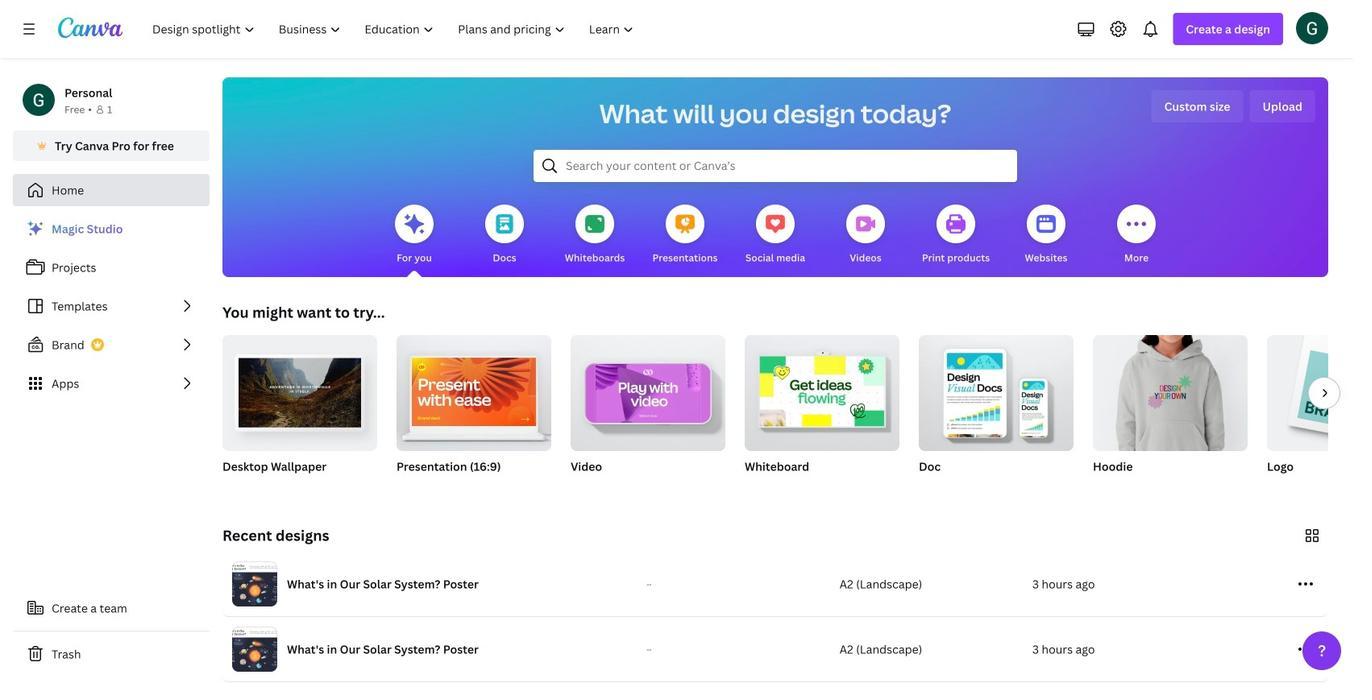 Task type: vqa. For each thing, say whether or not it's contained in the screenshot.
row
no



Task type: describe. For each thing, give the bounding box(es) containing it.
Search search field
[[566, 151, 985, 181]]



Task type: locate. For each thing, give the bounding box(es) containing it.
list
[[13, 213, 210, 400]]

group
[[222, 329, 377, 495], [222, 329, 377, 451], [397, 329, 551, 495], [397, 329, 551, 451], [571, 329, 726, 495], [571, 329, 726, 451], [745, 329, 900, 495], [745, 329, 900, 451], [919, 335, 1074, 495], [919, 335, 1074, 451], [1093, 335, 1248, 495], [1267, 335, 1354, 495]]

greg robinson image
[[1296, 12, 1328, 44]]

None search field
[[534, 150, 1017, 182]]

top level navigation element
[[142, 13, 648, 45]]



